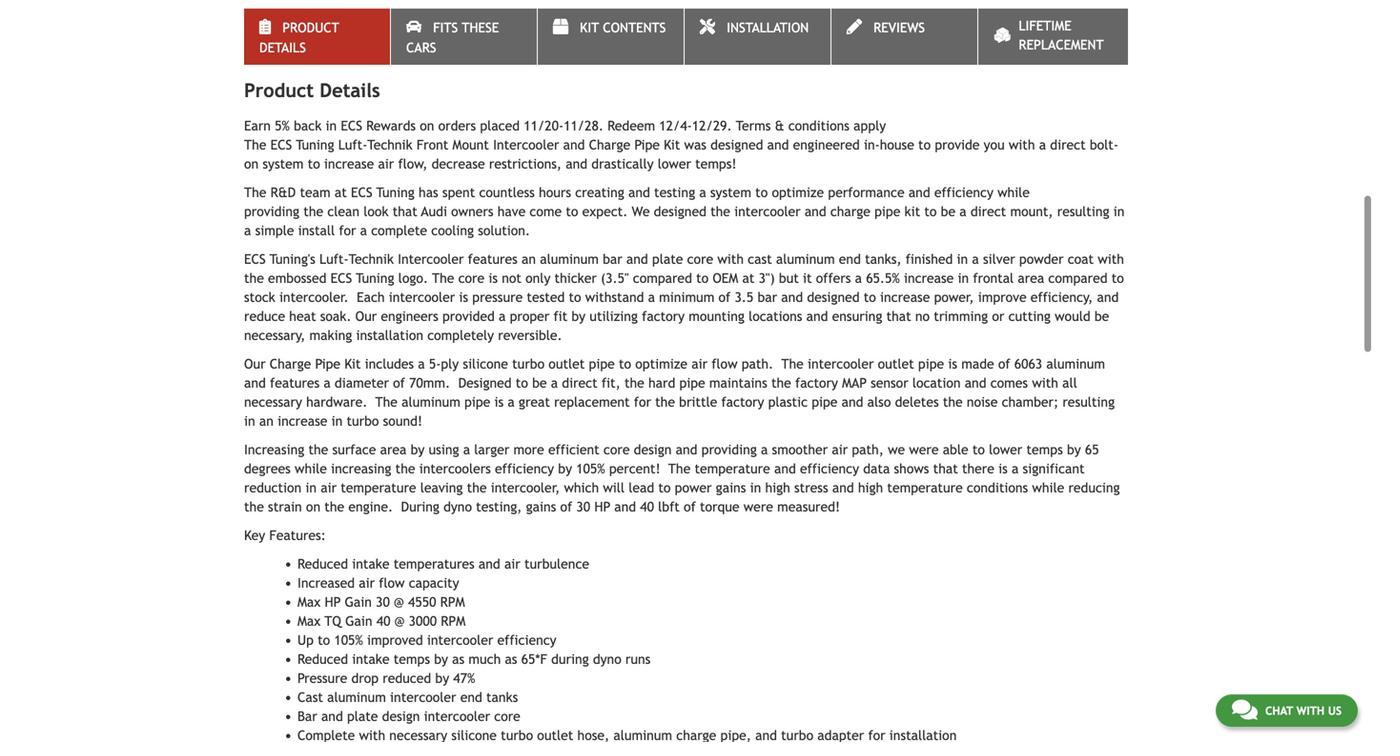 Task type: vqa. For each thing, say whether or not it's contained in the screenshot.
location
yes



Task type: describe. For each thing, give the bounding box(es) containing it.
chamber;
[[1002, 395, 1059, 410]]

drastically
[[591, 156, 654, 172]]

65
[[1085, 442, 1099, 458]]

fit,
[[602, 376, 621, 391]]

in up power,
[[958, 271, 969, 286]]

increase down finished
[[904, 271, 954, 286]]

includes
[[365, 357, 414, 372]]

technik inside ecs tuning's luft-technik intercooler features an aluminum bar and plate core with cast aluminum end tanks, finished in a silver powder coat with the embossed ecs tuning logo. the core is not only thicker (3.5" compared to oem at 3") but it offers a 65.5% increase in frontal area compared to stock intercooler.  each intercooler is pressure tested to withstand a minimum of 3.5 bar and designed to increase power, improve efficiency, and reduce heat soak. our engineers provided a proper fit by utilizing factory mounting locations and ensuring that no trimming or cutting would be necessary, making installation completely reversible.
[[349, 252, 394, 267]]

trimming
[[934, 309, 988, 324]]

only
[[526, 271, 551, 286]]

a down the to lower
[[1012, 462, 1019, 477]]

power,
[[934, 290, 974, 305]]

ensuring
[[832, 309, 882, 324]]

is up provided
[[459, 290, 468, 305]]

optimize
[[635, 357, 688, 372]]

area inside increasing the surface area by using a larger more efficient core design and providing a smoother air path, we were able to lower temps by 65 degrees while increasing the intercoolers efficiency by 105% percent!  the temperature and efficiency data shows that there is a significant reduction in air temperature leaving the intercooler, which will lead to power gains in high stress and high temperature conditions while reducing the strain on the engine.  during dyno testing, gains of 30 hp and 40 lbft of torque were measured!
[[380, 442, 407, 458]]

the down intercoolers
[[467, 481, 487, 496]]

and down will
[[614, 500, 636, 515]]

hp inside reduced intake temperatures and air turbulence increased air flow capacity max hp gain 30 @ 4550 rpm max tq gain 40 @ 3000 rpm up to 105% improved intercooler efficiency reduced intake temps by as much as 65*f during dyno runs pressure drop reduced by 47% cast aluminum intercooler end tanks bar and plate design intercooler core
[[325, 595, 341, 610]]

the r&d team at ecs tuning has spent countless hours creating and testing a system to optimize performance and efficiency while providing the clean look that audi owners have come to expect. we designed the intercooler and charge pipe kit to be a direct mount, resulting in a simple install for a complete cooling solution.
[[244, 185, 1125, 238]]

in up the surface
[[331, 414, 343, 429]]

the up engine.  during
[[395, 462, 415, 477]]

the inside the ecs tuning luft-technik front mount intercooler and charge pipe kit was designed and engineered in-house to provide you with a direct bolt- on system to increase air flow, decrease restrictions, and drastically lower temps!
[[244, 137, 266, 153]]

finished
[[906, 252, 953, 267]]

significant
[[1023, 462, 1085, 477]]

aluminum up sound!
[[402, 395, 460, 410]]

2 @ from the top
[[394, 614, 405, 629]]

necessary,
[[244, 328, 305, 343]]

kit contents
[[580, 20, 666, 35]]

conditions inside increasing the surface area by using a larger more efficient core design and providing a smoother air path, we were able to lower temps by 65 degrees while increasing the intercoolers efficiency by 105% percent!  the temperature and efficiency data shows that there is a significant reduction in air temperature leaving the intercooler, which will lead to power gains in high stress and high temperature conditions while reducing the strain on the engine.  during dyno testing, gains of 30 hp and 40 lbft of torque were measured!
[[967, 481, 1028, 496]]

is left not
[[489, 271, 498, 286]]

and up kit
[[909, 185, 930, 200]]

countless
[[479, 185, 535, 200]]

plastic
[[768, 395, 808, 410]]

tuning's
[[270, 252, 315, 267]]

11/28.
[[564, 118, 604, 134]]

stock
[[244, 290, 275, 305]]

at inside the r&d team at ecs tuning has spent countless hours creating and testing a system to optimize performance and efficiency while providing the clean look that audi owners have come to expect. we designed the intercooler and charge pipe kit to be a direct mount, resulting in a simple install for a complete cooling solution.
[[335, 185, 347, 200]]

a left 65.5%
[[855, 271, 862, 286]]

is up location
[[948, 357, 957, 372]]

&
[[775, 118, 784, 134]]

solution.
[[478, 223, 530, 238]]

the down reduction
[[244, 500, 264, 515]]

reviews
[[874, 20, 925, 35]]

maintains
[[709, 376, 767, 391]]

in right reduction
[[305, 481, 317, 496]]

increasing the surface area by using a larger more efficient core design and providing a smoother air path, we were able to lower temps by 65 degrees while increasing the intercoolers efficiency by 105% percent!  the temperature and efficiency data shows that there is a significant reduction in air temperature leaving the intercooler, which will lead to power gains in high stress and high temperature conditions while reducing the strain on the engine.  during dyno testing, gains of 30 hp and 40 lbft of torque were measured!
[[244, 442, 1120, 515]]

fits
[[433, 20, 458, 35]]

lower
[[658, 156, 691, 172]]

provide
[[935, 137, 980, 153]]

core up 'pressure'
[[458, 271, 485, 286]]

intercoolers
[[419, 462, 491, 477]]

minimum
[[659, 290, 715, 305]]

you
[[984, 137, 1005, 153]]

2 vertical spatial while
[[1032, 481, 1064, 496]]

air down increasing
[[321, 481, 337, 496]]

optimize performance
[[772, 185, 905, 200]]

resulting inside our charge pipe kit includes a 5-ply silicone turbo outlet pipe to optimize air flow path.  the intercooler outlet pipe is made of 6063 aluminum and features a diameter of 70mm.  designed to be a direct fit, the hard pipe maintains the factory map sensor location and comes with all necessary hardware.  the aluminum pipe is a great replacement for the brittle factory plastic pipe and also deletes the noise chamber; resulting in an increase in turbo sound!
[[1063, 395, 1115, 410]]

and down map
[[842, 395, 863, 410]]

temperatures
[[394, 557, 475, 572]]

a up intercoolers
[[463, 442, 470, 458]]

intercooler down reduced
[[390, 690, 456, 706]]

pipe inside our charge pipe kit includes a 5-ply silicone turbo outlet pipe to optimize air flow path.  the intercooler outlet pipe is made of 6063 aluminum and features a diameter of 70mm.  designed to be a direct fit, the hard pipe maintains the factory map sensor location and comes with all necessary hardware.  the aluminum pipe is a great replacement for the brittle factory plastic pipe and also deletes the noise chamber; resulting in an increase in turbo sound!
[[315, 357, 340, 372]]

back
[[294, 118, 322, 134]]

pipe up location
[[918, 357, 944, 372]]

pressure
[[298, 671, 347, 687]]

by down 3000
[[434, 652, 448, 668]]

providing
[[702, 442, 757, 458]]

core up oem
[[687, 252, 713, 267]]

by left 65
[[1067, 442, 1081, 458]]

in right finished
[[957, 252, 968, 267]]

up
[[298, 633, 314, 648]]

the down hard
[[655, 395, 675, 410]]

1 high from the left
[[765, 481, 790, 496]]

and down &
[[767, 137, 789, 153]]

larger
[[474, 442, 510, 458]]

0 vertical spatial on
[[420, 118, 434, 134]]

reduced intake temperatures and air turbulence increased air flow capacity max hp gain 30 @ 4550 rpm max tq gain 40 @ 3000 rpm up to 105% improved intercooler efficiency reduced intake temps by as much as 65*f during dyno runs pressure drop reduced by 47% cast aluminum intercooler end tanks bar and plate design intercooler core
[[298, 557, 651, 725]]

our charge pipe kit includes a 5-ply silicone turbo outlet pipe to optimize air flow path.  the intercooler outlet pipe is made of 6063 aluminum and features a diameter of 70mm.  designed to be a direct fit, the hard pipe maintains the factory map sensor location and comes with all necessary hardware.  the aluminum pipe is a great replacement for the brittle factory plastic pipe and also deletes the noise chamber; resulting in an increase in turbo sound!
[[244, 357, 1115, 429]]

core inside reduced intake temperatures and air turbulence increased air flow capacity max hp gain 30 @ 4550 rpm max tq gain 40 @ 3000 rpm up to 105% improved intercooler efficiency reduced intake temps by as much as 65*f during dyno runs pressure drop reduced by 47% cast aluminum intercooler end tanks bar and plate design intercooler core
[[494, 709, 520, 725]]

direct inside the r&d team at ecs tuning has spent countless hours creating and testing a system to optimize performance and efficiency while providing the clean look that audi owners have come to expect. we designed the intercooler and charge pipe kit to be a direct mount, resulting in a simple install for a complete cooling solution.
[[971, 204, 1006, 219]]

intercooler down 47%
[[424, 709, 490, 725]]

area inside ecs tuning's luft-technik intercooler features an aluminum bar and plate core with cast aluminum end tanks, finished in a silver powder coat with the embossed ecs tuning logo. the core is not only thicker (3.5" compared to oem at 3") but it offers a 65.5% increase in frontal area compared to stock intercooler.  each intercooler is pressure tested to withstand a minimum of 3.5 bar and designed to increase power, improve efficiency, and reduce heat soak. our engineers provided a proper fit by utilizing factory mounting locations and ensuring that no trimming or cutting would be necessary, making installation completely reversible.
[[1018, 271, 1044, 286]]

a right 'providing'
[[761, 442, 768, 458]]

system inside the ecs tuning luft-technik front mount intercooler and charge pipe kit was designed and engineered in-house to provide you with a direct bolt- on system to increase air flow, decrease restrictions, and drastically lower temps!
[[263, 156, 304, 172]]

a right testing
[[699, 185, 706, 200]]

by left 47%
[[435, 671, 449, 687]]

restrictions,
[[489, 156, 562, 172]]

is inside increasing the surface area by using a larger more efficient core design and providing a smoother air path, we were able to lower temps by 65 degrees while increasing the intercoolers efficiency by 105% percent!  the temperature and efficiency data shows that there is a significant reduction in air temperature leaving the intercooler, which will lead to power gains in high stress and high temperature conditions while reducing the strain on the engine.  during dyno testing, gains of 30 hp and 40 lbft of torque were measured!
[[998, 462, 1008, 477]]

0 horizontal spatial while
[[295, 462, 327, 477]]

tuning inside the ecs tuning luft-technik front mount intercooler and charge pipe kit was designed and engineered in-house to provide you with a direct bolt- on system to increase air flow, decrease restrictions, and drastically lower temps!
[[296, 137, 334, 153]]

1 max from the top
[[298, 595, 321, 610]]

the ecs tuning luft-technik front mount intercooler and charge pipe kit was designed and engineered in-house to provide you with a direct bolt- on system to increase air flow, decrease restrictions, and drastically lower temps!
[[244, 137, 1119, 172]]

0 vertical spatial were
[[909, 442, 939, 458]]

of inside ecs tuning's luft-technik intercooler features an aluminum bar and plate core with cast aluminum end tanks, finished in a silver powder coat with the embossed ecs tuning logo. the core is not only thicker (3.5" compared to oem at 3") but it offers a 65.5% increase in frontal area compared to stock intercooler.  each intercooler is pressure tested to withstand a minimum of 3.5 bar and designed to increase power, improve efficiency, and reduce heat soak. our engineers provided a proper fit by utilizing factory mounting locations and ensuring that no trimming or cutting would be necessary, making installation completely reversible.
[[719, 290, 731, 305]]

air inside our charge pipe kit includes a 5-ply silicone turbo outlet pipe to optimize air flow path.  the intercooler outlet pipe is made of 6063 aluminum and features a diameter of 70mm.  designed to be a direct fit, the hard pipe maintains the factory map sensor location and comes with all necessary hardware.  the aluminum pipe is a great replacement for the brittle factory plastic pipe and also deletes the noise chamber; resulting in an increase in turbo sound!
[[692, 357, 708, 372]]

a proper fit
[[499, 309, 568, 324]]

or
[[992, 309, 1004, 324]]

a inside the ecs tuning luft-technik front mount intercooler and charge pipe kit was designed and engineered in-house to provide you with a direct bolt- on system to increase air flow, decrease restrictions, and drastically lower temps!
[[1039, 137, 1046, 153]]

1 horizontal spatial gains
[[716, 481, 746, 496]]

temps!
[[695, 156, 737, 172]]

that inside ecs tuning's luft-technik intercooler features an aluminum bar and plate core with cast aluminum end tanks, finished in a silver powder coat with the embossed ecs tuning logo. the core is not only thicker (3.5" compared to oem at 3") but it offers a 65.5% increase in frontal area compared to stock intercooler.  each intercooler is pressure tested to withstand a minimum of 3.5 bar and designed to increase power, improve efficiency, and reduce heat soak. our engineers provided a proper fit by utilizing factory mounting locations and ensuring that no trimming or cutting would be necessary, making installation completely reversible.
[[886, 309, 911, 324]]

1 vertical spatial bar
[[758, 290, 777, 305]]

2 horizontal spatial factory
[[795, 376, 838, 391]]

by down efficient
[[558, 462, 572, 477]]

resulting inside the r&d team at ecs tuning has spent countless hours creating and testing a system to optimize performance and efficiency while providing the clean look that audi owners have come to expect. we designed the intercooler and charge pipe kit to be a direct mount, resulting in a simple install for a complete cooling solution.
[[1057, 204, 1109, 219]]

a left silver
[[972, 252, 979, 267]]

1 vertical spatial rpm
[[441, 614, 465, 629]]

to inside increasing the surface area by using a larger more efficient core design and providing a smoother air path, we were able to lower temps by 65 degrees while increasing the intercoolers efficiency by 105% percent!  the temperature and efficiency data shows that there is a significant reduction in air temperature leaving the intercooler, which will lead to power gains in high stress and high temperature conditions while reducing the strain on the engine.  during dyno testing, gains of 30 hp and 40 lbft of torque were measured!
[[658, 481, 671, 496]]

tested
[[527, 290, 565, 305]]

0 vertical spatial gain
[[345, 595, 372, 610]]

lifetime
[[1019, 18, 1072, 34]]

0 horizontal spatial temperature
[[341, 481, 416, 496]]

location
[[912, 376, 961, 391]]

necessary
[[244, 395, 302, 410]]

and down smoother
[[774, 462, 796, 477]]

2 horizontal spatial temperature
[[887, 481, 963, 496]]

1 vertical spatial product details
[[244, 79, 380, 102]]

in down necessary
[[244, 414, 255, 429]]

3.5
[[735, 290, 754, 305]]

oem
[[713, 271, 738, 286]]

0 vertical spatial product details
[[259, 20, 339, 55]]

efficiency up stress
[[800, 462, 859, 477]]

design inside increasing the surface area by using a larger more efficient core design and providing a smoother air path, we were able to lower temps by 65 degrees while increasing the intercoolers efficiency by 105% percent!  the temperature and efficiency data shows that there is a significant reduction in air temperature leaving the intercooler, which will lead to power gains in high stress and high temperature conditions while reducing the strain on the engine.  during dyno testing, gains of 30 hp and 40 lbft of torque were measured!
[[634, 442, 672, 458]]

40 inside reduced intake temperatures and air turbulence increased air flow capacity max hp gain 30 @ 4550 rpm max tq gain 40 @ 3000 rpm up to 105% improved intercooler efficiency reduced intake temps by as much as 65*f during dyno runs pressure drop reduced by 47% cast aluminum intercooler end tanks bar and plate design intercooler core
[[376, 614, 390, 629]]

the inside increasing the surface area by using a larger more efficient core design and providing a smoother air path, we were able to lower temps by 65 degrees while increasing the intercoolers efficiency by 105% percent!  the temperature and efficiency data shows that there is a significant reduction in air temperature leaving the intercooler, which will lead to power gains in high stress and high temperature conditions while reducing the strain on the engine.  during dyno testing, gains of 30 hp and 40 lbft of torque were measured!
[[668, 462, 691, 477]]

designed inside ecs tuning's luft-technik intercooler features an aluminum bar and plate core with cast aluminum end tanks, finished in a silver powder coat with the embossed ecs tuning logo. the core is not only thicker (3.5" compared to oem at 3") but it offers a 65.5% increase in frontal area compared to stock intercooler.  each intercooler is pressure tested to withstand a minimum of 3.5 bar and designed to increase power, improve efficiency, and reduce heat soak. our engineers provided a proper fit by utilizing factory mounting locations and ensuring that no trimming or cutting would be necessary, making installation completely reversible.
[[807, 290, 860, 305]]

expect.
[[582, 204, 628, 219]]

strain
[[268, 500, 302, 515]]

using
[[429, 442, 459, 458]]

1 vertical spatial product
[[244, 79, 314, 102]]

1 horizontal spatial temperature
[[695, 462, 770, 477]]

capacity
[[409, 576, 459, 591]]

system inside the r&d team at ecs tuning has spent countless hours creating and testing a system to optimize performance and efficiency while providing the clean look that audi owners have come to expect. we designed the intercooler and charge pipe kit to be a direct mount, resulting in a simple install for a complete cooling solution.
[[710, 185, 751, 200]]

2 outlet from the left
[[878, 357, 914, 372]]

core inside increasing the surface area by using a larger more efficient core design and providing a smoother air path, we were able to lower temps by 65 degrees while increasing the intercoolers efficiency by 105% percent!  the temperature and efficiency data shows that there is a significant reduction in air temperature leaving the intercooler, which will lead to power gains in high stress and high temperature conditions while reducing the strain on the engine.  during dyno testing, gains of 30 hp and 40 lbft of torque were measured!
[[604, 442, 630, 458]]

3")
[[759, 271, 775, 286]]

5%
[[275, 118, 290, 134]]

and down optimize performance
[[805, 204, 826, 219]]

efficiency up intercooler,
[[495, 462, 554, 477]]

1 vertical spatial gains
[[526, 500, 556, 515]]

kit inside the ecs tuning luft-technik front mount intercooler and charge pipe kit was designed and engineered in-house to provide you with a direct bolt- on system to increase air flow, decrease restrictions, and drastically lower temps!
[[664, 137, 680, 153]]

and inside reduced intake temperatures and air turbulence increased air flow capacity max hp gain 30 @ 4550 rpm max tq gain 40 @ 3000 rpm up to 105% improved intercooler efficiency reduced intake temps by as much as 65*f during dyno runs pressure drop reduced by 47% cast aluminum intercooler end tanks bar and plate design intercooler core
[[321, 709, 343, 725]]

and up hours
[[566, 156, 587, 172]]

the down location
[[943, 395, 963, 410]]

a up replacement
[[551, 376, 558, 391]]

front
[[417, 137, 448, 153]]

product details link
[[244, 9, 390, 65]]

cooling
[[431, 223, 474, 238]]

product inside product details
[[282, 20, 339, 35]]

earn 5% back in ecs rewards on orders placed 11/20-11/28. redeem 12/4-12/29. terms & conditions apply
[[244, 118, 886, 134]]

pipe down 'designed'
[[464, 395, 490, 410]]

sound!
[[383, 414, 422, 429]]

pipe up the fit,
[[589, 357, 615, 372]]

with inside our charge pipe kit includes a 5-ply silicone turbo outlet pipe to optimize air flow path.  the intercooler outlet pipe is made of 6063 aluminum and features a diameter of 70mm.  designed to be a direct fit, the hard pipe maintains the factory map sensor location and comes with all necessary hardware.  the aluminum pipe is a great replacement for the brittle factory plastic pipe and also deletes the noise chamber; resulting in an increase in turbo sound!
[[1032, 376, 1058, 391]]

a left the diameter at the left of the page
[[324, 376, 331, 391]]

kit inside our charge pipe kit includes a 5-ply silicone turbo outlet pipe to optimize air flow path.  the intercooler outlet pipe is made of 6063 aluminum and features a diameter of 70mm.  designed to be a direct fit, the hard pipe maintains the factory map sensor location and comes with all necessary hardware.  the aluminum pipe is a great replacement for the brittle factory plastic pipe and also deletes the noise chamber; resulting in an increase in turbo sound!
[[344, 357, 361, 372]]

charge inside our charge pipe kit includes a 5-ply silicone turbo outlet pipe to optimize air flow path.  the intercooler outlet pipe is made of 6063 aluminum and features a diameter of 70mm.  designed to be a direct fit, the hard pipe maintains the factory map sensor location and comes with all necessary hardware.  the aluminum pipe is a great replacement for the brittle factory plastic pipe and also deletes the noise chamber; resulting in an increase in turbo sound!
[[270, 357, 311, 372]]

2 reduced from the top
[[298, 652, 348, 668]]

silver
[[983, 252, 1015, 267]]

pipe right plastic
[[812, 395, 838, 410]]

1 horizontal spatial turbo
[[512, 357, 545, 372]]

intercooler up much
[[427, 633, 493, 648]]

the right the fit,
[[625, 376, 644, 391]]

terms
[[736, 118, 771, 134]]

flow,
[[398, 156, 428, 172]]

(3.5"
[[601, 271, 629, 286]]

and up power
[[676, 442, 697, 458]]

aluminum up thicker
[[540, 252, 599, 267]]

is down 'designed'
[[494, 395, 504, 410]]

the down increasing
[[324, 500, 344, 515]]

the up plastic
[[771, 376, 791, 391]]

design inside reduced intake temperatures and air turbulence increased air flow capacity max hp gain 30 @ 4550 rpm max tq gain 40 @ 3000 rpm up to 105% improved intercooler efficiency reduced intake temps by as much as 65*f during dyno runs pressure drop reduced by 47% cast aluminum intercooler end tanks bar and plate design intercooler core
[[382, 709, 420, 725]]

and up necessary
[[244, 376, 266, 391]]

0 horizontal spatial conditions
[[788, 118, 850, 134]]

ecs down simple at the left of the page
[[244, 252, 266, 267]]

the up sound!
[[375, 395, 398, 410]]

aluminum up it
[[776, 252, 835, 267]]

and down made
[[965, 376, 986, 391]]

dyno inside increasing the surface area by using a larger more efficient core design and providing a smoother air path, we were able to lower temps by 65 degrees while increasing the intercoolers efficiency by 105% percent!  the temperature and efficiency data shows that there is a significant reduction in air temperature leaving the intercooler, which will lead to power gains in high stress and high temperature conditions while reducing the strain on the engine.  during dyno testing, gains of 30 hp and 40 lbft of torque were measured!
[[443, 500, 472, 515]]

and up 'we'
[[628, 185, 650, 200]]

locations and
[[749, 309, 828, 324]]

and up (3.5"
[[626, 252, 648, 267]]

in down 'providing'
[[750, 481, 761, 496]]

an inside ecs tuning's luft-technik intercooler features an aluminum bar and plate core with cast aluminum end tanks, finished in a silver powder coat with the embossed ecs tuning logo. the core is not only thicker (3.5" compared to oem at 3") but it offers a 65.5% increase in frontal area compared to stock intercooler.  each intercooler is pressure tested to withstand a minimum of 3.5 bar and designed to increase power, improve efficiency, and reduce heat soak. our engineers provided a proper fit by utilizing factory mounting locations and ensuring that no trimming or cutting would be necessary, making installation completely reversible.
[[522, 252, 536, 267]]

charge
[[830, 204, 870, 219]]

and down but
[[781, 290, 803, 305]]

all
[[1062, 376, 1077, 391]]

tq
[[325, 614, 341, 629]]

surface
[[332, 442, 376, 458]]

placed
[[480, 118, 520, 134]]

path, we
[[852, 442, 905, 458]]

runs
[[625, 652, 651, 668]]

30 inside reduced intake temperatures and air turbulence increased air flow capacity max hp gain 30 @ 4550 rpm max tq gain 40 @ 3000 rpm up to 105% improved intercooler efficiency reduced intake temps by as much as 65*f during dyno runs pressure drop reduced by 47% cast aluminum intercooler end tanks bar and plate design intercooler core
[[376, 595, 390, 610]]

bolt-
[[1090, 137, 1119, 153]]

a right kit
[[960, 204, 967, 219]]

air left path, we
[[832, 442, 848, 458]]

luft- inside the ecs tuning luft-technik front mount intercooler and charge pipe kit was designed and engineered in-house to provide you with a direct bolt- on system to increase air flow, decrease restrictions, and drastically lower temps!
[[338, 137, 367, 153]]

turbulence
[[524, 557, 589, 572]]

map
[[842, 376, 867, 391]]

ecs inside the r&d team at ecs tuning has spent countless hours creating and testing a system to optimize performance and efficiency while providing the clean look that audi owners have come to expect. we designed the intercooler and charge pipe kit to be a direct mount, resulting in a simple install for a complete cooling solution.
[[351, 185, 372, 200]]

an inside our charge pipe kit includes a 5-ply silicone turbo outlet pipe to optimize air flow path.  the intercooler outlet pipe is made of 6063 aluminum and features a diameter of 70mm.  designed to be a direct fit, the hard pipe maintains the factory map sensor location and comes with all necessary hardware.  the aluminum pipe is a great replacement for the brittle factory plastic pipe and also deletes the noise chamber; resulting in an increase in turbo sound!
[[259, 414, 274, 429]]

0 vertical spatial bar
[[603, 252, 622, 267]]

us
[[1328, 705, 1342, 718]]

dyno inside reduced intake temperatures and air turbulence increased air flow capacity max hp gain 30 @ 4550 rpm max tq gain 40 @ 3000 rpm up to 105% improved intercooler efficiency reduced intake temps by as much as 65*f during dyno runs pressure drop reduced by 47% cast aluminum intercooler end tanks bar and plate design intercooler core
[[593, 652, 621, 668]]

of down which
[[560, 500, 572, 515]]

designed
[[458, 376, 512, 391]]

2 high from the left
[[858, 481, 883, 496]]

factory inside ecs tuning's luft-technik intercooler features an aluminum bar and plate core with cast aluminum end tanks, finished in a silver powder coat with the embossed ecs tuning logo. the core is not only thicker (3.5" compared to oem at 3") but it offers a 65.5% increase in frontal area compared to stock intercooler.  each intercooler is pressure tested to withstand a minimum of 3.5 bar and designed to increase power, improve efficiency, and reduce heat soak. our engineers provided a proper fit by utilizing factory mounting locations and ensuring that no trimming or cutting would be necessary, making installation completely reversible.
[[642, 309, 685, 324]]

increase up no
[[880, 290, 930, 305]]

simple
[[255, 223, 294, 238]]

and right efficiency,
[[1097, 290, 1119, 305]]

intercooler inside ecs tuning's luft-technik intercooler features an aluminum bar and plate core with cast aluminum end tanks, finished in a silver powder coat with the embossed ecs tuning logo. the core is not only thicker (3.5" compared to oem at 3") but it offers a 65.5% increase in frontal area compared to stock intercooler.  each intercooler is pressure tested to withstand a minimum of 3.5 bar and designed to increase power, improve efficiency, and reduce heat soak. our engineers provided a proper fit by utilizing factory mounting locations and ensuring that no trimming or cutting would be necessary, making installation completely reversible.
[[389, 290, 455, 305]]

0 horizontal spatial turbo
[[347, 414, 379, 429]]

our inside our charge pipe kit includes a 5-ply silicone turbo outlet pipe to optimize air flow path.  the intercooler outlet pipe is made of 6063 aluminum and features a diameter of 70mm.  designed to be a direct fit, the hard pipe maintains the factory map sensor location and comes with all necessary hardware.  the aluminum pipe is a great replacement for the brittle factory plastic pipe and also deletes the noise chamber; resulting in an increase in turbo sound!
[[244, 357, 266, 372]]

1 horizontal spatial details
[[320, 79, 380, 102]]

intercooler inside our charge pipe kit includes a 5-ply silicone turbo outlet pipe to optimize air flow path.  the intercooler outlet pipe is made of 6063 aluminum and features a diameter of 70mm.  designed to be a direct fit, the hard pipe maintains the factory map sensor location and comes with all necessary hardware.  the aluminum pipe is a great replacement for the brittle factory plastic pipe and also deletes the noise chamber; resulting in an increase in turbo sound!
[[808, 357, 874, 372]]

lifetime replacement link
[[978, 9, 1128, 65]]

flow inside reduced intake temperatures and air turbulence increased air flow capacity max hp gain 30 @ 4550 rpm max tq gain 40 @ 3000 rpm up to 105% improved intercooler efficiency reduced intake temps by as much as 65*f during dyno runs pressure drop reduced by 47% cast aluminum intercooler end tanks bar and plate design intercooler core
[[379, 576, 405, 591]]

audi
[[421, 204, 447, 219]]

deletes
[[895, 395, 939, 410]]

ecs left rewards
[[341, 118, 362, 134]]

tuning has
[[376, 185, 438, 200]]

end inside reduced intake temperatures and air turbulence increased air flow capacity max hp gain 30 @ 4550 rpm max tq gain 40 @ 3000 rpm up to 105% improved intercooler efficiency reduced intake temps by as much as 65*f during dyno runs pressure drop reduced by 47% cast aluminum intercooler end tanks bar and plate design intercooler core
[[460, 690, 482, 706]]

and right stress
[[832, 481, 854, 496]]

our inside ecs tuning's luft-technik intercooler features an aluminum bar and plate core with cast aluminum end tanks, finished in a silver powder coat with the embossed ecs tuning logo. the core is not only thicker (3.5" compared to oem at 3") but it offers a 65.5% increase in frontal area compared to stock intercooler.  each intercooler is pressure tested to withstand a minimum of 3.5 bar and designed to increase power, improve efficiency, and reduce heat soak. our engineers provided a proper fit by utilizing factory mounting locations and ensuring that no trimming or cutting would be necessary, making installation completely reversible.
[[355, 309, 377, 324]]



Task type: locate. For each thing, give the bounding box(es) containing it.
while up the mount,
[[997, 185, 1030, 200]]

intercooler inside the r&d team at ecs tuning has spent countless hours creating and testing a system to optimize performance and efficiency while providing the clean look that audi owners have come to expect. we designed the intercooler and charge pipe kit to be a direct mount, resulting in a simple install for a complete cooling solution.
[[734, 204, 801, 219]]

6063
[[1014, 357, 1042, 372]]

of up comes
[[998, 357, 1010, 372]]

our down each
[[355, 309, 377, 324]]

area down sound!
[[380, 442, 407, 458]]

0 vertical spatial area
[[1018, 271, 1044, 286]]

mount
[[453, 137, 489, 153]]

0 horizontal spatial kit
[[344, 357, 361, 372]]

be inside our charge pipe kit includes a 5-ply silicone turbo outlet pipe to optimize air flow path.  the intercooler outlet pipe is made of 6063 aluminum and features a diameter of 70mm.  designed to be a direct fit, the hard pipe maintains the factory map sensor location and comes with all necessary hardware.  the aluminum pipe is a great replacement for the brittle factory plastic pipe and also deletes the noise chamber; resulting in an increase in turbo sound!
[[532, 376, 547, 391]]

2 vertical spatial direct
[[562, 376, 598, 391]]

40 inside increasing the surface area by using a larger more efficient core design and providing a smoother air path, we were able to lower temps by 65 degrees while increasing the intercoolers efficiency by 105% percent!  the temperature and efficiency data shows that there is a significant reduction in air temperature leaving the intercooler, which will lead to power gains in high stress and high temperature conditions while reducing the strain on the engine.  during dyno testing, gains of 30 hp and 40 lbft of torque were measured!
[[640, 500, 654, 515]]

max down increased air
[[298, 595, 321, 610]]

for down hard
[[634, 395, 651, 410]]

complete
[[371, 223, 427, 238]]

the up plastic
[[781, 357, 804, 372]]

0 horizontal spatial hp
[[325, 595, 341, 610]]

the left the surface
[[308, 442, 328, 458]]

temperature down shows
[[887, 481, 963, 496]]

1 vertical spatial hp
[[325, 595, 341, 610]]

while down increasing
[[295, 462, 327, 477]]

pipe down redeem on the left top of the page
[[634, 137, 660, 153]]

1 horizontal spatial conditions
[[967, 481, 1028, 496]]

0 horizontal spatial dyno
[[443, 500, 472, 515]]

1 vertical spatial 30
[[376, 595, 390, 610]]

on up front
[[420, 118, 434, 134]]

we
[[632, 204, 650, 219]]

105% inside reduced intake temperatures and air turbulence increased air flow capacity max hp gain 30 @ 4550 rpm max tq gain 40 @ 3000 rpm up to 105% improved intercooler efficiency reduced intake temps by as much as 65*f during dyno runs pressure drop reduced by 47% cast aluminum intercooler end tanks bar and plate design intercooler core
[[334, 633, 363, 648]]

spent
[[442, 185, 475, 200]]

0 horizontal spatial factory
[[642, 309, 685, 324]]

1 vertical spatial pipe
[[315, 357, 340, 372]]

by left using
[[411, 442, 425, 458]]

turbo up the surface
[[347, 414, 379, 429]]

on inside the ecs tuning luft-technik front mount intercooler and charge pipe kit was designed and engineered in-house to provide you with a direct bolt- on system to increase air flow, decrease restrictions, and drastically lower temps!
[[244, 156, 259, 172]]

direct inside the ecs tuning luft-technik front mount intercooler and charge pipe kit was designed and engineered in-house to provide you with a direct bolt- on system to increase air flow, decrease restrictions, and drastically lower temps!
[[1050, 137, 1086, 153]]

air right optimize
[[692, 357, 708, 372]]

that inside increasing the surface area by using a larger more efficient core design and providing a smoother air path, we were able to lower temps by 65 degrees while increasing the intercoolers efficiency by 105% percent!  the temperature and efficiency data shows that there is a significant reduction in air temperature leaving the intercooler, which will lead to power gains in high stress and high temperature conditions while reducing the strain on the engine.  during dyno testing, gains of 30 hp and 40 lbft of torque were measured!
[[933, 462, 958, 477]]

features up not
[[468, 252, 518, 267]]

increase inside the ecs tuning luft-technik front mount intercooler and charge pipe kit was designed and engineered in-house to provide you with a direct bolt- on system to increase air flow, decrease restrictions, and drastically lower temps!
[[324, 156, 374, 172]]

measured!
[[777, 500, 840, 515]]

0 vertical spatial features
[[468, 252, 518, 267]]

temps inside increasing the surface area by using a larger more efficient core design and providing a smoother air path, we were able to lower temps by 65 degrees while increasing the intercoolers efficiency by 105% percent!  the temperature and efficiency data shows that there is a significant reduction in air temperature leaving the intercooler, which will lead to power gains in high stress and high temperature conditions while reducing the strain on the engine.  during dyno testing, gains of 30 hp and 40 lbft of torque were measured!
[[1026, 442, 1063, 458]]

increase inside our charge pipe kit includes a 5-ply silicone turbo outlet pipe to optimize air flow path.  the intercooler outlet pipe is made of 6063 aluminum and features a diameter of 70mm.  designed to be a direct fit, the hard pipe maintains the factory map sensor location and comes with all necessary hardware.  the aluminum pipe is a great replacement for the brittle factory plastic pipe and also deletes the noise chamber; resulting in an increase in turbo sound!
[[278, 414, 327, 429]]

charge down necessary,
[[270, 357, 311, 372]]

to inside reduced intake temperatures and air turbulence increased air flow capacity max hp gain 30 @ 4550 rpm max tq gain 40 @ 3000 rpm up to 105% improved intercooler efficiency reduced intake temps by as much as 65*f during dyno runs pressure drop reduced by 47% cast aluminum intercooler end tanks bar and plate design intercooler core
[[318, 633, 330, 648]]

1 vertical spatial that
[[886, 309, 911, 324]]

system down temps!
[[710, 185, 751, 200]]

high left stress
[[765, 481, 790, 496]]

pipe left kit
[[875, 204, 900, 219]]

engine.  during
[[348, 500, 439, 515]]

system up r&d
[[263, 156, 304, 172]]

for inside our charge pipe kit includes a 5-ply silicone turbo outlet pipe to optimize air flow path.  the intercooler outlet pipe is made of 6063 aluminum and features a diameter of 70mm.  designed to be a direct fit, the hard pipe maintains the factory map sensor location and comes with all necessary hardware.  the aluminum pipe is a great replacement for the brittle factory plastic pipe and also deletes the noise chamber; resulting in an increase in turbo sound!
[[634, 395, 651, 410]]

1 horizontal spatial 30
[[576, 500, 590, 515]]

0 horizontal spatial an
[[259, 414, 274, 429]]

1 vertical spatial tuning
[[356, 271, 394, 286]]

key features:
[[244, 528, 326, 544]]

efficiency down provide
[[934, 185, 993, 200]]

an
[[522, 252, 536, 267], [259, 414, 274, 429]]

1 horizontal spatial dyno
[[593, 652, 621, 668]]

kit up lower
[[664, 137, 680, 153]]

1 horizontal spatial pipe
[[634, 137, 660, 153]]

kit up the diameter at the left of the page
[[344, 357, 361, 372]]

in inside the r&d team at ecs tuning has spent countless hours creating and testing a system to optimize performance and efficiency while providing the clean look that audi owners have come to expect. we designed the intercooler and charge pipe kit to be a direct mount, resulting in a simple install for a complete cooling solution.
[[1114, 204, 1125, 219]]

1 compared from the left
[[633, 271, 692, 286]]

with up chamber;
[[1032, 376, 1058, 391]]

engineers
[[381, 309, 438, 324]]

@ left 4550
[[394, 595, 404, 610]]

1 horizontal spatial at
[[742, 271, 755, 286]]

be
[[941, 204, 956, 219], [1095, 309, 1109, 324], [532, 376, 547, 391]]

outlet up sensor on the bottom right of the page
[[878, 357, 914, 372]]

0 horizontal spatial be
[[532, 376, 547, 391]]

fits these cars link
[[391, 9, 537, 65]]

intake up increased air
[[352, 557, 390, 572]]

kit contents link
[[538, 9, 684, 65]]

pipe inside the r&d team at ecs tuning has spent countless hours creating and testing a system to optimize performance and efficiency while providing the clean look that audi owners have come to expect. we designed the intercooler and charge pipe kit to be a direct mount, resulting in a simple install for a complete cooling solution.
[[875, 204, 900, 219]]

0 horizontal spatial high
[[765, 481, 790, 496]]

core down tanks
[[494, 709, 520, 725]]

lead
[[629, 481, 654, 496]]

0 vertical spatial @
[[394, 595, 404, 610]]

a left minimum
[[648, 290, 655, 305]]

1 horizontal spatial were
[[909, 442, 939, 458]]

that left no
[[886, 309, 911, 324]]

temps up significant
[[1026, 442, 1063, 458]]

1 horizontal spatial hp
[[594, 500, 610, 515]]

at left 3")
[[742, 271, 755, 286]]

1 @ from the top
[[394, 595, 404, 610]]

0 vertical spatial luft-
[[338, 137, 367, 153]]

were right torque
[[744, 500, 773, 515]]

dyno down 'leaving'
[[443, 500, 472, 515]]

0 horizontal spatial end
[[460, 690, 482, 706]]

our
[[355, 309, 377, 324], [244, 357, 266, 372]]

the inside the r&d team at ecs tuning has spent countless hours creating and testing a system to optimize performance and efficiency while providing the clean look that audi owners have come to expect. we designed the intercooler and charge pipe kit to be a direct mount, resulting in a simple install for a complete cooling solution.
[[711, 204, 730, 219]]

great
[[519, 395, 550, 410]]

0 vertical spatial rpm
[[440, 595, 465, 610]]

charge inside the ecs tuning luft-technik front mount intercooler and charge pipe kit was designed and engineered in-house to provide you with a direct bolt- on system to increase air flow, decrease restrictions, and drastically lower temps!
[[589, 137, 630, 153]]

diameter
[[335, 376, 389, 391]]

air inside the ecs tuning luft-technik front mount intercooler and charge pipe kit was designed and engineered in-house to provide you with a direct bolt- on system to increase air flow, decrease restrictions, and drastically lower temps!
[[378, 156, 394, 172]]

40 up improved
[[376, 614, 390, 629]]

1 horizontal spatial an
[[522, 252, 536, 267]]

1 vertical spatial system
[[710, 185, 751, 200]]

of inside our charge pipe kit includes a 5-ply silicone turbo outlet pipe to optimize air flow path.  the intercooler outlet pipe is made of 6063 aluminum and features a diameter of 70mm.  designed to be a direct fit, the hard pipe maintains the factory map sensor location and comes with all necessary hardware.  the aluminum pipe is a great replacement for the brittle factory plastic pipe and also deletes the noise chamber; resulting in an increase in turbo sound!
[[998, 357, 1010, 372]]

during
[[551, 652, 589, 668]]

0 vertical spatial design
[[634, 442, 672, 458]]

increase
[[324, 156, 374, 172], [904, 271, 954, 286], [880, 290, 930, 305], [278, 414, 327, 429]]

gains down intercooler,
[[526, 500, 556, 515]]

plate up minimum
[[652, 252, 683, 267]]

decrease
[[432, 156, 485, 172]]

intercooler inside the ecs tuning luft-technik front mount intercooler and charge pipe kit was designed and engineered in-house to provide you with a direct bolt- on system to increase air flow, decrease restrictions, and drastically lower temps!
[[493, 137, 559, 153]]

gain right tq
[[345, 614, 372, 629]]

0 horizontal spatial charge
[[270, 357, 311, 372]]

hard
[[648, 376, 675, 391]]

increased air
[[298, 576, 375, 591]]

comes
[[990, 376, 1028, 391]]

2 horizontal spatial that
[[933, 462, 958, 477]]

rpm down capacity
[[440, 595, 465, 610]]

0 horizontal spatial details
[[259, 40, 306, 55]]

features
[[468, 252, 518, 267], [270, 376, 320, 391]]

0 vertical spatial technik
[[367, 137, 413, 153]]

0 vertical spatial flow
[[712, 357, 738, 372]]

key
[[244, 528, 265, 544]]

air
[[378, 156, 394, 172], [692, 357, 708, 372], [832, 442, 848, 458], [321, 481, 337, 496]]

a left great
[[508, 395, 515, 410]]

area down powder
[[1018, 271, 1044, 286]]

30 inside increasing the surface area by using a larger more efficient core design and providing a smoother air path, we were able to lower temps by 65 degrees while increasing the intercoolers efficiency by 105% percent!  the temperature and efficiency data shows that there is a significant reduction in air temperature leaving the intercooler, which will lead to power gains in high stress and high temperature conditions while reducing the strain on the engine.  during dyno testing, gains of 30 hp and 40 lbft of torque were measured!
[[576, 500, 590, 515]]

but
[[779, 271, 799, 286]]

direct left bolt-
[[1050, 137, 1086, 153]]

2 vertical spatial that
[[933, 462, 958, 477]]

is
[[489, 271, 498, 286], [459, 290, 468, 305], [948, 357, 957, 372], [494, 395, 504, 410], [998, 462, 1008, 477]]

40
[[640, 500, 654, 515], [376, 614, 390, 629]]

that inside the r&d team at ecs tuning has spent countless hours creating and testing a system to optimize performance and efficiency while providing the clean look that audi owners have come to expect. we designed the intercooler and charge pipe kit to be a direct mount, resulting in a simple install for a complete cooling solution.
[[393, 204, 417, 219]]

0 horizontal spatial compared
[[633, 271, 692, 286]]

1 vertical spatial were
[[744, 500, 773, 515]]

1 vertical spatial factory
[[795, 376, 838, 391]]

intercooler
[[734, 204, 801, 219], [389, 290, 455, 305], [808, 357, 874, 372], [427, 633, 493, 648], [390, 690, 456, 706], [424, 709, 490, 725]]

resulting down all at the right bottom of the page
[[1063, 395, 1115, 410]]

making
[[309, 328, 352, 343]]

0 vertical spatial temps
[[1026, 442, 1063, 458]]

reduced up increased air
[[298, 557, 348, 572]]

no
[[915, 309, 930, 324]]

efficiency inside reduced intake temperatures and air turbulence increased air flow capacity max hp gain 30 @ 4550 rpm max tq gain 40 @ 3000 rpm up to 105% improved intercooler efficiency reduced intake temps by as much as 65*f during dyno runs pressure drop reduced by 47% cast aluminum intercooler end tanks bar and plate design intercooler core
[[497, 633, 556, 648]]

1 as from the left
[[452, 652, 465, 668]]

there
[[962, 462, 994, 477]]

1 vertical spatial @
[[394, 614, 405, 629]]

flow left capacity
[[379, 576, 405, 591]]

1 horizontal spatial design
[[634, 442, 672, 458]]

designed inside the r&d team at ecs tuning has spent countless hours creating and testing a system to optimize performance and efficiency while providing the clean look that audi owners have come to expect. we designed the intercooler and charge pipe kit to be a direct mount, resulting in a simple install for a complete cooling solution.
[[654, 204, 706, 219]]

with cast
[[717, 252, 772, 267]]

powder
[[1019, 252, 1064, 267]]

factory down maintains
[[721, 395, 764, 410]]

comments image
[[1232, 699, 1258, 722]]

increasing
[[244, 442, 304, 458]]

1 reduced from the top
[[298, 557, 348, 572]]

the inside ecs tuning's luft-technik intercooler features an aluminum bar and plate core with cast aluminum end tanks, finished in a silver powder coat with the embossed ecs tuning logo. the core is not only thicker (3.5" compared to oem at 3") but it offers a 65.5% increase in frontal area compared to stock intercooler.  each intercooler is pressure tested to withstand a minimum of 3.5 bar and designed to increase power, improve efficiency, and reduce heat soak. our engineers provided a proper fit by utilizing factory mounting locations and ensuring that no trimming or cutting would be necessary, making installation completely reversible.
[[432, 271, 454, 286]]

1 horizontal spatial that
[[886, 309, 911, 324]]

while inside the r&d team at ecs tuning has spent countless hours creating and testing a system to optimize performance and efficiency while providing the clean look that audi owners have come to expect. we designed the intercooler and charge pipe kit to be a direct mount, resulting in a simple install for a complete cooling solution.
[[997, 185, 1030, 200]]

1 horizontal spatial for
[[634, 395, 651, 410]]

plate inside reduced intake temperatures and air turbulence increased air flow capacity max hp gain 30 @ 4550 rpm max tq gain 40 @ 3000 rpm up to 105% improved intercooler efficiency reduced intake temps by as much as 65*f during dyno runs pressure drop reduced by 47% cast aluminum intercooler end tanks bar and plate design intercooler core
[[347, 709, 378, 725]]

0 horizontal spatial as
[[452, 652, 465, 668]]

0 vertical spatial at
[[335, 185, 347, 200]]

direct inside our charge pipe kit includes a 5-ply silicone turbo outlet pipe to optimize air flow path.  the intercooler outlet pipe is made of 6063 aluminum and features a diameter of 70mm.  designed to be a direct fit, the hard pipe maintains the factory map sensor location and comes with all necessary hardware.  the aluminum pipe is a great replacement for the brittle factory plastic pipe and also deletes the noise chamber; resulting in an increase in turbo sound!
[[562, 376, 598, 391]]

1 vertical spatial gain
[[345, 614, 372, 629]]

be inside ecs tuning's luft-technik intercooler features an aluminum bar and plate core with cast aluminum end tanks, finished in a silver powder coat with the embossed ecs tuning logo. the core is not only thicker (3.5" compared to oem at 3") but it offers a 65.5% increase in frontal area compared to stock intercooler.  each intercooler is pressure tested to withstand a minimum of 3.5 bar and designed to increase power, improve efficiency, and reduce heat soak. our engineers provided a proper fit by utilizing factory mounting locations and ensuring that no trimming or cutting would be necessary, making installation completely reversible.
[[1095, 309, 1109, 324]]

designed inside the ecs tuning luft-technik front mount intercooler and charge pipe kit was designed and engineered in-house to provide you with a direct bolt- on system to increase air flow, decrease restrictions, and drastically lower temps!
[[711, 137, 763, 153]]

2 vertical spatial factory
[[721, 395, 764, 410]]

and down earn 5% back in ecs rewards on orders placed 11/20-11/28. redeem 12/4-12/29. terms & conditions apply
[[563, 137, 585, 153]]

2 horizontal spatial while
[[1032, 481, 1064, 496]]

105%
[[576, 462, 605, 477], [334, 633, 363, 648]]

intercooler
[[493, 137, 559, 153], [398, 252, 464, 267]]

intercooler down 'logo.' at top left
[[389, 290, 455, 305]]

provided
[[442, 309, 495, 324]]

chat
[[1265, 705, 1293, 718]]

orders
[[438, 118, 476, 134]]

factory up plastic
[[795, 376, 838, 391]]

1 horizontal spatial end
[[839, 252, 861, 267]]

cast
[[298, 690, 323, 706]]

bar up (3.5"
[[603, 252, 622, 267]]

2 vertical spatial kit
[[344, 357, 361, 372]]

temps inside reduced intake temperatures and air turbulence increased air flow capacity max hp gain 30 @ 4550 rpm max tq gain 40 @ 3000 rpm up to 105% improved intercooler efficiency reduced intake temps by as much as 65*f during dyno runs pressure drop reduced by 47% cast aluminum intercooler end tanks bar and plate design intercooler core
[[394, 652, 430, 668]]

1 vertical spatial on
[[244, 156, 259, 172]]

design up lead
[[634, 442, 672, 458]]

owners
[[451, 204, 493, 219]]

team
[[300, 185, 331, 200]]

a
[[1039, 137, 1046, 153], [699, 185, 706, 200], [960, 204, 967, 219], [244, 223, 251, 238], [360, 223, 367, 238], [972, 252, 979, 267], [855, 271, 862, 286], [648, 290, 655, 305], [418, 357, 425, 372], [324, 376, 331, 391], [551, 376, 558, 391], [508, 395, 515, 410], [463, 442, 470, 458], [761, 442, 768, 458], [1012, 462, 1019, 477]]

lifetime replacement
[[1019, 18, 1104, 53]]

1 horizontal spatial 40
[[640, 500, 654, 515]]

pipe inside the ecs tuning luft-technik front mount intercooler and charge pipe kit was designed and engineered in-house to provide you with a direct bolt- on system to increase air flow, decrease restrictions, and drastically lower temps!
[[634, 137, 660, 153]]

turbo down "reversible."
[[512, 357, 545, 372]]

designed down terms
[[711, 137, 763, 153]]

1 vertical spatial resulting
[[1063, 395, 1115, 410]]

end up offers
[[839, 252, 861, 267]]

the embossed
[[244, 271, 326, 286]]

2 intake from the top
[[352, 652, 390, 668]]

at right team
[[335, 185, 347, 200]]

coat
[[1068, 252, 1094, 267]]

designed
[[711, 137, 763, 153], [654, 204, 706, 219], [807, 290, 860, 305]]

compared down coat
[[1048, 271, 1108, 286]]

reduced
[[298, 557, 348, 572], [298, 652, 348, 668]]

1 vertical spatial an
[[259, 414, 274, 429]]

2 horizontal spatial kit
[[664, 137, 680, 153]]

conditions up engineered
[[788, 118, 850, 134]]

testing
[[654, 185, 695, 200]]

0 horizontal spatial designed
[[654, 204, 706, 219]]

105% down tq
[[334, 633, 363, 648]]

0 vertical spatial max
[[298, 595, 321, 610]]

0 vertical spatial intake
[[352, 557, 390, 572]]

ecs up soak.
[[331, 271, 352, 286]]

0 vertical spatial product
[[282, 20, 339, 35]]

in right back
[[326, 118, 337, 134]]

increase up team
[[324, 156, 374, 172]]

on down earn
[[244, 156, 259, 172]]

smoother
[[772, 442, 828, 458]]

outlet up replacement
[[549, 357, 585, 372]]

technik inside the ecs tuning luft-technik front mount intercooler and charge pipe kit was designed and engineered in-house to provide you with a direct bolt- on system to increase air flow, decrease restrictions, and drastically lower temps!
[[367, 137, 413, 153]]

temps
[[1026, 442, 1063, 458], [394, 652, 430, 668]]

gain
[[345, 595, 372, 610], [345, 614, 372, 629]]

come
[[530, 204, 562, 219]]

1 horizontal spatial designed
[[711, 137, 763, 153]]

@
[[394, 595, 404, 610], [394, 614, 405, 629]]

intercooler inside ecs tuning's luft-technik intercooler features an aluminum bar and plate core with cast aluminum end tanks, finished in a silver powder coat with the embossed ecs tuning logo. the core is not only thicker (3.5" compared to oem at 3") but it offers a 65.5% increase in frontal area compared to stock intercooler.  each intercooler is pressure tested to withstand a minimum of 3.5 bar and designed to increase power, improve efficiency, and reduce heat soak. our engineers provided a proper fit by utilizing factory mounting locations and ensuring that no trimming or cutting would be necessary, making installation completely reversible.
[[398, 252, 464, 267]]

able
[[943, 442, 968, 458]]

flow inside our charge pipe kit includes a 5-ply silicone turbo outlet pipe to optimize air flow path.  the intercooler outlet pipe is made of 6063 aluminum and features a diameter of 70mm.  designed to be a direct fit, the hard pipe maintains the factory map sensor location and comes with all necessary hardware.  the aluminum pipe is a great replacement for the brittle factory plastic pipe and also deletes the noise chamber; resulting in an increase in turbo sound!
[[712, 357, 738, 372]]

1 vertical spatial turbo
[[347, 414, 379, 429]]

105% inside increasing the surface area by using a larger more efficient core design and providing a smoother air path, we were able to lower temps by 65 degrees while increasing the intercoolers efficiency by 105% percent!  the temperature and efficiency data shows that there is a significant reduction in air temperature leaving the intercooler, which will lead to power gains in high stress and high temperature conditions while reducing the strain on the engine.  during dyno testing, gains of 30 hp and 40 lbft of torque were measured!
[[576, 462, 605, 477]]

1 horizontal spatial as
[[505, 652, 517, 668]]

0 vertical spatial intercooler
[[493, 137, 559, 153]]

1 outlet from the left
[[549, 357, 585, 372]]

0 vertical spatial for
[[339, 223, 356, 238]]

aluminum up all at the right bottom of the page
[[1046, 357, 1105, 372]]

0 horizontal spatial our
[[244, 357, 266, 372]]

area
[[1018, 271, 1044, 286], [380, 442, 407, 458]]

features inside our charge pipe kit includes a 5-ply silicone turbo outlet pipe to optimize air flow path.  the intercooler outlet pipe is made of 6063 aluminum and features a diameter of 70mm.  designed to be a direct fit, the hard pipe maintains the factory map sensor location and comes with all necessary hardware.  the aluminum pipe is a great replacement for the brittle factory plastic pipe and also deletes the noise chamber; resulting in an increase in turbo sound!
[[270, 376, 320, 391]]

by inside ecs tuning's luft-technik intercooler features an aluminum bar and plate core with cast aluminum end tanks, finished in a silver powder coat with the embossed ecs tuning logo. the core is not only thicker (3.5" compared to oem at 3") but it offers a 65.5% increase in frontal area compared to stock intercooler.  each intercooler is pressure tested to withstand a minimum of 3.5 bar and designed to increase power, improve efficiency, and reduce heat soak. our engineers provided a proper fit by utilizing factory mounting locations and ensuring that no trimming or cutting would be necessary, making installation completely reversible.
[[572, 309, 586, 324]]

drop
[[351, 671, 379, 687]]

creating
[[575, 185, 624, 200]]

0 vertical spatial kit
[[580, 20, 599, 35]]

12/4-
[[659, 118, 692, 134]]

is down the to lower
[[998, 462, 1008, 477]]

40 down lead
[[640, 500, 654, 515]]

1 horizontal spatial intercooler
[[493, 137, 559, 153]]

factory
[[642, 309, 685, 324], [795, 376, 838, 391], [721, 395, 764, 410]]

1 vertical spatial while
[[295, 462, 327, 477]]

1 intake from the top
[[352, 557, 390, 572]]

0 vertical spatial dyno
[[443, 500, 472, 515]]

tuning inside ecs tuning's luft-technik intercooler features an aluminum bar and plate core with cast aluminum end tanks, finished in a silver powder coat with the embossed ecs tuning logo. the core is not only thicker (3.5" compared to oem at 3") but it offers a 65.5% increase in frontal area compared to stock intercooler.  each intercooler is pressure tested to withstand a minimum of 3.5 bar and designed to increase power, improve efficiency, and reduce heat soak. our engineers provided a proper fit by utilizing factory mounting locations and ensuring that no trimming or cutting would be necessary, making installation completely reversible.
[[356, 271, 394, 286]]

have
[[497, 204, 526, 219]]

0 vertical spatial charge
[[589, 137, 630, 153]]

of down power
[[684, 500, 696, 515]]

plate
[[652, 252, 683, 267], [347, 709, 378, 725]]

65.5%
[[866, 271, 900, 286]]

3000
[[409, 614, 437, 629]]

be inside the r&d team at ecs tuning has spent countless hours creating and testing a system to optimize performance and efficiency while providing the clean look that audi owners have come to expect. we designed the intercooler and charge pipe kit to be a direct mount, resulting in a simple install for a complete cooling solution.
[[941, 204, 956, 219]]

1 vertical spatial conditions
[[967, 481, 1028, 496]]

efficiency inside the r&d team at ecs tuning has spent countless hours creating and testing a system to optimize performance and efficiency while providing the clean look that audi owners have come to expect. we designed the intercooler and charge pipe kit to be a direct mount, resulting in a simple install for a complete cooling solution.
[[934, 185, 993, 200]]

aluminum
[[540, 252, 599, 267], [776, 252, 835, 267], [1046, 357, 1105, 372], [402, 395, 460, 410], [327, 690, 386, 706]]

2 compared from the left
[[1048, 271, 1108, 286]]

an up only
[[522, 252, 536, 267]]

charge up drastically
[[589, 137, 630, 153]]

0 horizontal spatial were
[[744, 500, 773, 515]]

details
[[259, 40, 306, 55], [320, 79, 380, 102]]

2 vertical spatial on
[[306, 500, 320, 515]]

technik
[[367, 137, 413, 153], [349, 252, 394, 267]]

max up up
[[298, 614, 321, 629]]

that down able
[[933, 462, 958, 477]]

luft- inside ecs tuning's luft-technik intercooler features an aluminum bar and plate core with cast aluminum end tanks, finished in a silver powder coat with the embossed ecs tuning logo. the core is not only thicker (3.5" compared to oem at 3") but it offers a 65.5% increase in frontal area compared to stock intercooler.  each intercooler is pressure tested to withstand a minimum of 3.5 bar and designed to increase power, improve efficiency, and reduce heat soak. our engineers provided a proper fit by utilizing factory mounting locations and ensuring that no trimming or cutting would be necessary, making installation completely reversible.
[[319, 252, 349, 267]]

ecs inside the ecs tuning luft-technik front mount intercooler and charge pipe kit was designed and engineered in-house to provide you with a direct bolt- on system to increase air flow, decrease restrictions, and drastically lower temps!
[[270, 137, 292, 153]]

more
[[514, 442, 544, 458]]

1 vertical spatial max
[[298, 614, 321, 629]]

soak.
[[320, 309, 351, 324]]

bar down 3")
[[758, 290, 777, 305]]

pipe up brittle
[[679, 376, 705, 391]]

features inside ecs tuning's luft-technik intercooler features an aluminum bar and plate core with cast aluminum end tanks, finished in a silver powder coat with the embossed ecs tuning logo. the core is not only thicker (3.5" compared to oem at 3") but it offers a 65.5% increase in frontal area compared to stock intercooler.  each intercooler is pressure tested to withstand a minimum of 3.5 bar and designed to increase power, improve efficiency, and reduce heat soak. our engineers provided a proper fit by utilizing factory mounting locations and ensuring that no trimming or cutting would be necessary, making installation completely reversible.
[[468, 252, 518, 267]]

1 horizontal spatial features
[[468, 252, 518, 267]]

with left us at bottom right
[[1296, 705, 1325, 718]]

0 horizontal spatial flow
[[379, 576, 405, 591]]

temps up reduced
[[394, 652, 430, 668]]

gains up torque
[[716, 481, 746, 496]]

1 vertical spatial end
[[460, 690, 482, 706]]

kit
[[904, 204, 920, 219]]

luft-
[[338, 137, 367, 153], [319, 252, 349, 267]]

0 vertical spatial hp
[[594, 500, 610, 515]]

plate inside ecs tuning's luft-technik intercooler features an aluminum bar and plate core with cast aluminum end tanks, finished in a silver powder coat with the embossed ecs tuning logo. the core is not only thicker (3.5" compared to oem at 3") but it offers a 65.5% increase in frontal area compared to stock intercooler.  each intercooler is pressure tested to withstand a minimum of 3.5 bar and designed to increase power, improve efficiency, and reduce heat soak. our engineers provided a proper fit by utilizing factory mounting locations and ensuring that no trimming or cutting would be necessary, making installation completely reversible.
[[652, 252, 683, 267]]

0 horizontal spatial gains
[[526, 500, 556, 515]]

technik down rewards
[[367, 137, 413, 153]]

0 vertical spatial 30
[[576, 500, 590, 515]]

hp inside increasing the surface area by using a larger more efficient core design and providing a smoother air path, we were able to lower temps by 65 degrees while increasing the intercoolers efficiency by 105% percent!  the temperature and efficiency data shows that there is a significant reduction in air temperature leaving the intercooler, which will lead to power gains in high stress and high temperature conditions while reducing the strain on the engine.  during dyno testing, gains of 30 hp and 40 lbft of torque were measured!
[[594, 500, 610, 515]]

2 as from the left
[[505, 652, 517, 668]]

installation
[[356, 328, 423, 343]]

1 vertical spatial details
[[320, 79, 380, 102]]

2 max from the top
[[298, 614, 321, 629]]

1 vertical spatial luft-
[[319, 252, 349, 267]]

compared up minimum
[[633, 271, 692, 286]]

of down oem
[[719, 290, 731, 305]]

withstand
[[585, 290, 644, 305]]

0 vertical spatial our
[[355, 309, 377, 324]]

for inside the r&d team at ecs tuning has spent countless hours creating and testing a system to optimize performance and efficiency while providing the clean look that audi owners have come to expect. we designed the intercooler and charge pipe kit to be a direct mount, resulting in a simple install for a complete cooling solution.
[[339, 223, 356, 238]]

0 vertical spatial gains
[[716, 481, 746, 496]]

0 horizontal spatial area
[[380, 442, 407, 458]]

tanks
[[486, 690, 518, 706]]

1 horizontal spatial high
[[858, 481, 883, 496]]

the inside the r&d team at ecs tuning has spent countless hours creating and testing a system to optimize performance and efficiency while providing the clean look that audi owners have come to expect. we designed the intercooler and charge pipe kit to be a direct mount, resulting in a simple install for a complete cooling solution.
[[244, 185, 266, 200]]

end inside ecs tuning's luft-technik intercooler features an aluminum bar and plate core with cast aluminum end tanks, finished in a silver powder coat with the embossed ecs tuning logo. the core is not only thicker (3.5" compared to oem at 3") but it offers a 65.5% increase in frontal area compared to stock intercooler.  each intercooler is pressure tested to withstand a minimum of 3.5 bar and designed to increase power, improve efficiency, and reduce heat soak. our engineers provided a proper fit by utilizing factory mounting locations and ensuring that no trimming or cutting would be necessary, making installation completely reversible.
[[839, 252, 861, 267]]

0 horizontal spatial intercooler
[[398, 252, 464, 267]]

flow up maintains
[[712, 357, 738, 372]]

at inside ecs tuning's luft-technik intercooler features an aluminum bar and plate core with cast aluminum end tanks, finished in a silver powder coat with the embossed ecs tuning logo. the core is not only thicker (3.5" compared to oem at 3") but it offers a 65.5% increase in frontal area compared to stock intercooler.  each intercooler is pressure tested to withstand a minimum of 3.5 bar and designed to increase power, improve efficiency, and reduce heat soak. our engineers provided a proper fit by utilizing factory mounting locations and ensuring that no trimming or cutting would be necessary, making installation completely reversible.
[[742, 271, 755, 286]]

a left 5-
[[418, 357, 425, 372]]

each
[[357, 290, 385, 305]]

for right install
[[339, 223, 356, 238]]

luft- down rewards
[[338, 137, 367, 153]]

aluminum inside reduced intake temperatures and air turbulence increased air flow capacity max hp gain 30 @ 4550 rpm max tq gain 40 @ 3000 rpm up to 105% improved intercooler efficiency reduced intake temps by as much as 65*f during dyno runs pressure drop reduced by 47% cast aluminum intercooler end tanks bar and plate design intercooler core
[[327, 690, 386, 706]]

dyno left runs
[[593, 652, 621, 668]]

lbft
[[658, 500, 680, 515]]

0 horizontal spatial tuning
[[296, 137, 334, 153]]

air left flow,
[[378, 156, 394, 172]]

with inside ecs tuning's luft-technik intercooler features an aluminum bar and plate core with cast aluminum end tanks, finished in a silver powder coat with the embossed ecs tuning logo. the core is not only thicker (3.5" compared to oem at 3") but it offers a 65.5% increase in frontal area compared to stock intercooler.  each intercooler is pressure tested to withstand a minimum of 3.5 bar and designed to increase power, improve efficiency, and reduce heat soak. our engineers provided a proper fit by utilizing factory mounting locations and ensuring that no trimming or cutting would be necessary, making installation completely reversible.
[[1098, 252, 1124, 267]]

with inside the ecs tuning luft-technik front mount intercooler and charge pipe kit was designed and engineered in-house to provide you with a direct bolt- on system to increase air flow, decrease restrictions, and drastically lower temps!
[[1009, 137, 1035, 153]]

on inside increasing the surface area by using a larger more efficient core design and providing a smoother air path, we were able to lower temps by 65 degrees while increasing the intercoolers efficiency by 105% percent!  the temperature and efficiency data shows that there is a significant reduction in air temperature leaving the intercooler, which will lead to power gains in high stress and high temperature conditions while reducing the strain on the engine.  during dyno testing, gains of 30 hp and 40 lbft of torque were measured!
[[306, 500, 320, 515]]

tanks,
[[865, 252, 902, 267]]

1 vertical spatial 105%
[[334, 633, 363, 648]]

to lower
[[972, 442, 1022, 458]]

1 horizontal spatial kit
[[580, 20, 599, 35]]

it
[[803, 271, 812, 286]]

a down look
[[360, 223, 367, 238]]

hours
[[539, 185, 571, 200]]

1 vertical spatial temps
[[394, 652, 430, 668]]

a left simple at the left of the page
[[244, 223, 251, 238]]

1 horizontal spatial be
[[941, 204, 956, 219]]



